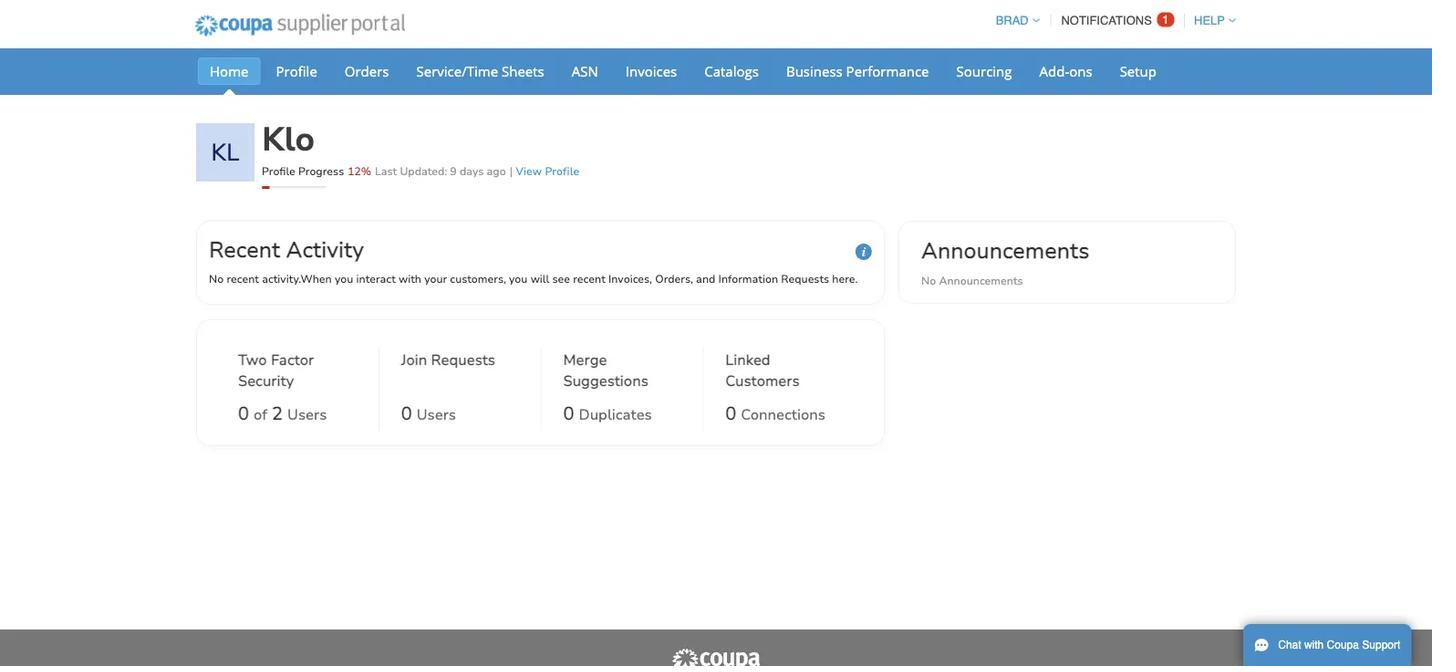 Task type: locate. For each thing, give the bounding box(es) containing it.
requests right join
[[431, 350, 495, 370]]

users
[[287, 405, 327, 424], [417, 405, 456, 424]]

requests
[[781, 271, 829, 286], [431, 350, 495, 370]]

recent activity
[[209, 235, 364, 265]]

merge suggestions link
[[563, 350, 681, 395]]

linked customers link
[[726, 350, 843, 395]]

sourcing
[[957, 62, 1012, 80]]

two
[[238, 350, 267, 370]]

sheets
[[502, 62, 544, 80]]

4 0 from the left
[[726, 401, 737, 426]]

0 left of
[[238, 401, 249, 426]]

add-
[[1040, 62, 1069, 80]]

0 horizontal spatial with
[[399, 271, 421, 286]]

notifications
[[1061, 14, 1152, 27]]

0 down join
[[401, 401, 412, 426]]

users down join requests link
[[417, 405, 456, 424]]

recent right the see
[[573, 271, 606, 286]]

suggestions
[[563, 371, 649, 390]]

merge
[[563, 350, 607, 370]]

0 vertical spatial with
[[399, 271, 421, 286]]

0 users
[[401, 401, 456, 426]]

0 horizontal spatial you
[[335, 271, 353, 286]]

12%
[[348, 164, 371, 178]]

0 horizontal spatial recent
[[227, 271, 259, 286]]

ons
[[1069, 62, 1093, 80]]

chat with coupa support button
[[1244, 624, 1412, 666]]

1 users from the left
[[287, 405, 327, 424]]

1 horizontal spatial coupa supplier portal image
[[671, 648, 762, 666]]

requests left the here.
[[781, 271, 829, 286]]

no inside the announcements no announcements
[[922, 273, 936, 288]]

1 horizontal spatial requests
[[781, 271, 829, 286]]

see
[[552, 271, 570, 286]]

1 horizontal spatial recent
[[573, 271, 606, 286]]

chat with coupa support
[[1278, 639, 1401, 651]]

1 vertical spatial requests
[[431, 350, 495, 370]]

announcements no announcements
[[922, 235, 1090, 288]]

ago
[[487, 164, 506, 178]]

2 you from the left
[[509, 271, 528, 286]]

0 horizontal spatial users
[[287, 405, 327, 424]]

2 users from the left
[[417, 405, 456, 424]]

1 you from the left
[[335, 271, 353, 286]]

3 0 from the left
[[563, 401, 574, 426]]

here.
[[832, 271, 858, 286]]

and
[[696, 271, 716, 286]]

navigation
[[988, 3, 1236, 38]]

coupa supplier portal image
[[182, 3, 418, 48], [671, 648, 762, 666]]

factor
[[271, 350, 314, 370]]

profile right home
[[276, 62, 317, 80]]

no down recent
[[209, 271, 224, 286]]

announcements
[[922, 235, 1090, 266], [939, 273, 1023, 288]]

1 0 from the left
[[238, 401, 249, 426]]

with left the your at the top
[[399, 271, 421, 286]]

you
[[335, 271, 353, 286], [509, 271, 528, 286]]

orders link
[[333, 57, 401, 85]]

setup link
[[1108, 57, 1169, 85]]

service/time sheets link
[[405, 57, 556, 85]]

1 horizontal spatial no
[[922, 273, 936, 288]]

0 left duplicates
[[563, 401, 574, 426]]

recent
[[227, 271, 259, 286], [573, 271, 606, 286]]

duplicates
[[579, 405, 652, 424]]

catalogs link
[[693, 57, 771, 85]]

0 horizontal spatial coupa supplier portal image
[[182, 3, 418, 48]]

you right when
[[335, 271, 353, 286]]

kl image
[[196, 123, 255, 182]]

with right chat
[[1305, 639, 1324, 651]]

users inside the 0 users
[[417, 405, 456, 424]]

two factor security link
[[238, 350, 357, 395]]

navigation containing notifications 1
[[988, 3, 1236, 38]]

2 recent from the left
[[573, 271, 606, 286]]

when
[[301, 271, 332, 286]]

invoices,
[[609, 271, 652, 286]]

join requests
[[401, 350, 495, 370]]

no right the here.
[[922, 273, 936, 288]]

chat
[[1278, 639, 1302, 651]]

1 horizontal spatial users
[[417, 405, 456, 424]]

activity.
[[262, 271, 301, 286]]

join
[[401, 350, 427, 370]]

coupa
[[1327, 639, 1359, 651]]

asn
[[572, 62, 598, 80]]

|
[[510, 164, 513, 178]]

no
[[209, 271, 224, 286], [922, 273, 936, 288]]

updated:
[[400, 164, 447, 178]]

0
[[238, 401, 249, 426], [401, 401, 412, 426], [563, 401, 574, 426], [726, 401, 737, 426]]

0 down customers
[[726, 401, 737, 426]]

additional information image
[[856, 244, 872, 260]]

with
[[399, 271, 421, 286], [1305, 639, 1324, 651]]

0 for 0 users
[[401, 401, 412, 426]]

recent down recent
[[227, 271, 259, 286]]

two factor security
[[238, 350, 314, 390]]

home link
[[198, 57, 260, 85]]

view profile link
[[516, 164, 580, 178]]

business performance link
[[775, 57, 941, 85]]

0 vertical spatial coupa supplier portal image
[[182, 3, 418, 48]]

add-ons
[[1040, 62, 1093, 80]]

last
[[375, 164, 397, 178]]

view
[[516, 164, 542, 178]]

2 0 from the left
[[401, 401, 412, 426]]

1 horizontal spatial you
[[509, 271, 528, 286]]

1 vertical spatial with
[[1305, 639, 1324, 651]]

1 vertical spatial announcements
[[939, 273, 1023, 288]]

0 vertical spatial requests
[[781, 271, 829, 286]]

users right 2 on the bottom of the page
[[287, 405, 327, 424]]

users inside "0 of 2 users"
[[287, 405, 327, 424]]

0 for 0 duplicates
[[563, 401, 574, 426]]

9
[[450, 164, 457, 178]]

1 horizontal spatial with
[[1305, 639, 1324, 651]]

customers
[[726, 371, 800, 390]]

you left will on the left top
[[509, 271, 528, 286]]

invoices link
[[614, 57, 689, 85]]



Task type: describe. For each thing, give the bounding box(es) containing it.
business
[[786, 62, 843, 80]]

will
[[531, 271, 550, 286]]

merge suggestions
[[563, 350, 649, 390]]

customers,
[[450, 271, 506, 286]]

join requests link
[[401, 350, 495, 395]]

interact
[[356, 271, 396, 286]]

profile right view
[[545, 164, 580, 178]]

0 horizontal spatial requests
[[431, 350, 495, 370]]

performance
[[846, 62, 929, 80]]

service/time sheets
[[417, 62, 544, 80]]

0 connections
[[726, 401, 826, 426]]

progress
[[298, 164, 344, 178]]

2
[[272, 401, 283, 426]]

days
[[460, 164, 484, 178]]

help link
[[1186, 14, 1236, 27]]

business performance
[[786, 62, 929, 80]]

brad link
[[988, 14, 1040, 27]]

orders,
[[655, 271, 693, 286]]

announcements inside the announcements no announcements
[[939, 273, 1023, 288]]

orders
[[345, 62, 389, 80]]

add-ons link
[[1028, 57, 1105, 85]]

profile link
[[264, 57, 329, 85]]

no recent activity. when you interact with your customers, you will see recent invoices, orders, and information requests here.
[[209, 271, 858, 286]]

0 duplicates
[[563, 401, 652, 426]]

1 recent from the left
[[227, 271, 259, 286]]

information
[[719, 271, 778, 286]]

0 vertical spatial announcements
[[922, 235, 1090, 266]]

0 horizontal spatial no
[[209, 271, 224, 286]]

help
[[1194, 14, 1225, 27]]

asn link
[[560, 57, 610, 85]]

linked
[[726, 350, 771, 370]]

notifications 1
[[1061, 13, 1169, 27]]

1 vertical spatial coupa supplier portal image
[[671, 648, 762, 666]]

recent
[[209, 235, 280, 265]]

brad
[[996, 14, 1029, 27]]

catalogs
[[705, 62, 759, 80]]

service/time
[[417, 62, 498, 80]]

support
[[1362, 639, 1401, 651]]

linked customers
[[726, 350, 800, 390]]

home
[[210, 62, 249, 80]]

security
[[238, 371, 294, 390]]

0 for 0 of 2 users
[[238, 401, 249, 426]]

setup
[[1120, 62, 1157, 80]]

1
[[1163, 13, 1169, 26]]

with inside "button"
[[1305, 639, 1324, 651]]

of
[[254, 405, 267, 424]]

0 of 2 users
[[238, 401, 327, 426]]

klo
[[262, 117, 315, 162]]

connections
[[741, 405, 826, 424]]

0 for 0 connections
[[726, 401, 737, 426]]

kl
[[211, 136, 240, 168]]

sourcing link
[[945, 57, 1024, 85]]

activity
[[286, 235, 364, 265]]

klo profile progress 12% last updated: 9 days ago | view profile
[[262, 117, 580, 178]]

profile down klo
[[262, 164, 295, 178]]

invoices
[[626, 62, 677, 80]]

your
[[424, 271, 447, 286]]



Task type: vqa. For each thing, say whether or not it's contained in the screenshot.
'united states' option
no



